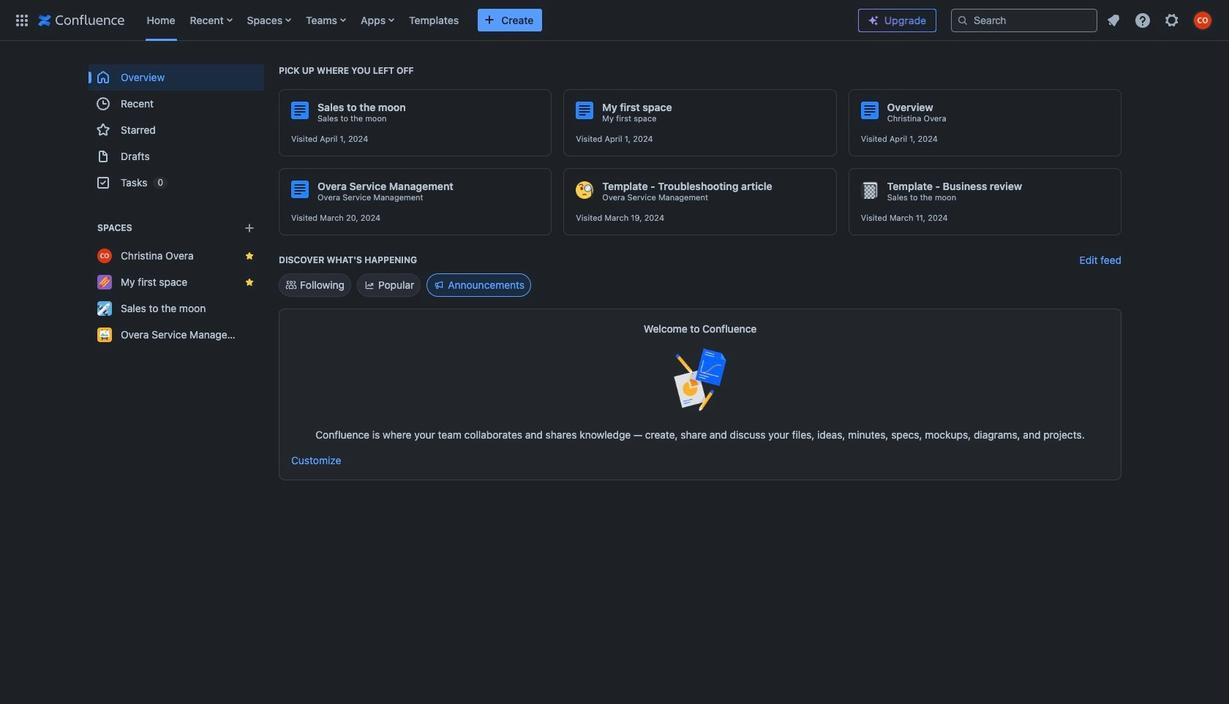 Task type: describe. For each thing, give the bounding box(es) containing it.
Search field
[[951, 8, 1097, 32]]

2 star this space image from the top
[[244, 277, 255, 288]]

premium image
[[868, 15, 879, 26]]

list for premium icon
[[1100, 7, 1220, 33]]

help icon image
[[1134, 11, 1151, 29]]

notification icon image
[[1105, 11, 1122, 29]]

settings icon image
[[1163, 11, 1181, 29]]



Task type: vqa. For each thing, say whether or not it's contained in the screenshot.
search Icon
yes



Task type: locate. For each thing, give the bounding box(es) containing it.
1 vertical spatial star this space image
[[244, 277, 255, 288]]

banner
[[0, 0, 1229, 44]]

global element
[[9, 0, 846, 41]]

create a space image
[[241, 219, 258, 237]]

None search field
[[951, 8, 1097, 32]]

0 vertical spatial star this space image
[[244, 250, 255, 262]]

:notebook: image
[[861, 181, 878, 199], [861, 181, 878, 199]]

search image
[[957, 14, 969, 26]]

confluence image
[[38, 11, 125, 29], [38, 11, 125, 29]]

1 horizontal spatial list
[[1100, 7, 1220, 33]]

0 horizontal spatial list
[[139, 0, 846, 41]]

:face_with_monocle: image
[[576, 181, 594, 199], [576, 181, 594, 199]]

list for appswitcher icon
[[139, 0, 846, 41]]

list
[[139, 0, 846, 41], [1100, 7, 1220, 33]]

star this space image
[[244, 250, 255, 262], [244, 277, 255, 288]]

appswitcher icon image
[[13, 11, 31, 29]]

1 star this space image from the top
[[244, 250, 255, 262]]



